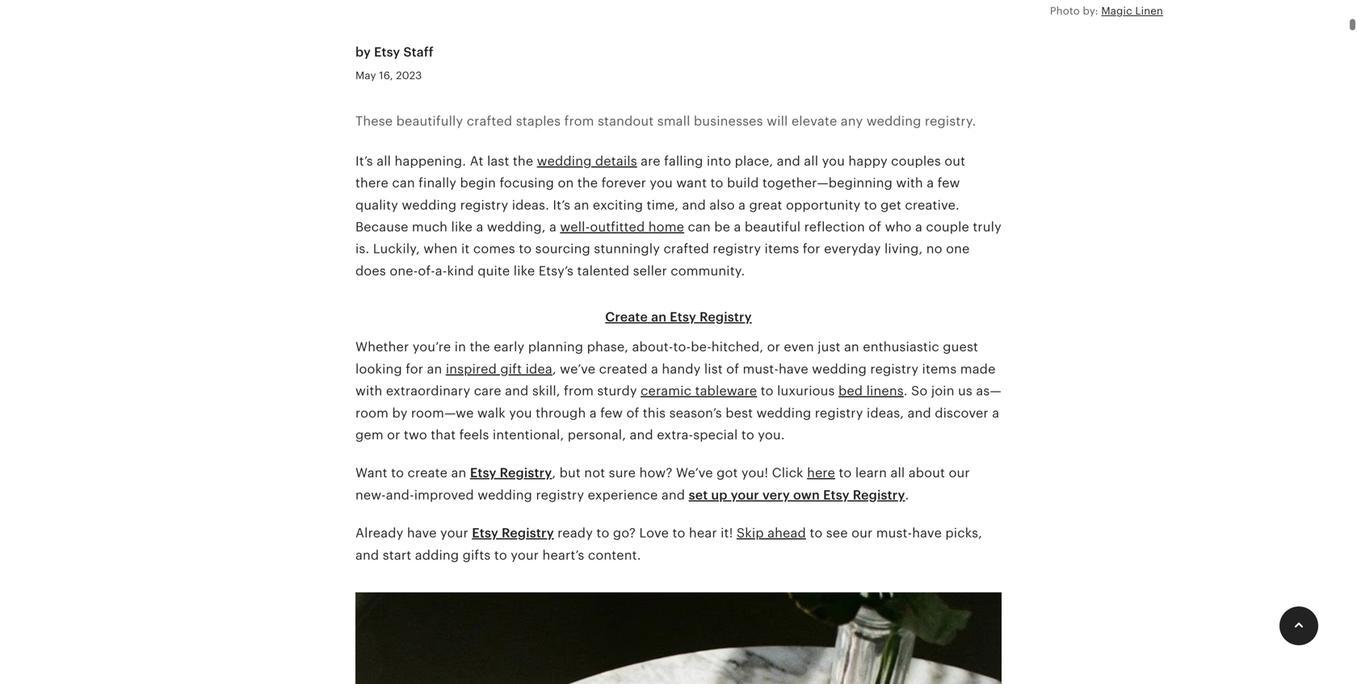 Task type: locate. For each thing, give the bounding box(es) containing it.
by up may at the top of page
[[355, 45, 371, 59]]

a
[[927, 176, 934, 190], [738, 198, 746, 212], [476, 220, 484, 234], [549, 220, 557, 234], [734, 220, 741, 234], [915, 220, 923, 234], [651, 362, 658, 376], [590, 406, 597, 420], [992, 406, 999, 420]]

1 vertical spatial must-
[[876, 526, 912, 541]]

1 horizontal spatial must-
[[876, 526, 912, 541]]

0 vertical spatial crafted
[[467, 114, 512, 129]]

wedding down ceramic tableware to luxurious bed linens
[[757, 406, 811, 420]]

etsy up 16,
[[374, 45, 400, 59]]

it's all happening. at last the wedding details
[[355, 154, 637, 168]]

can left be
[[688, 220, 711, 234]]

by up two
[[392, 406, 408, 420]]

1 horizontal spatial the
[[513, 154, 533, 168]]

0 horizontal spatial must-
[[743, 362, 779, 376]]

heart's
[[542, 548, 584, 563]]

wedding inside . so join us as— room by room—we walk you through a few of this season's best wedding registry ideas, and discover a gem or two that feels intentional, personal, and extra-special to you.
[[757, 406, 811, 420]]

you.
[[758, 428, 785, 442]]

well-
[[560, 220, 590, 234]]

an right just
[[844, 340, 859, 354]]

1 vertical spatial for
[[406, 362, 423, 376]]

items down beautiful
[[765, 242, 799, 256]]

. left so
[[904, 384, 908, 398]]

to up and-
[[391, 466, 404, 480]]

couple
[[926, 220, 969, 234]]

1 horizontal spatial it's
[[553, 198, 570, 212]]

0 vertical spatial for
[[803, 242, 821, 256]]

all up there
[[377, 154, 391, 168]]

you inside . so join us as— room by room—we walk you through a few of this season's best wedding registry ideas, and discover a gem or two that feels intentional, personal, and extra-special to you.
[[509, 406, 532, 420]]

go?
[[613, 526, 636, 541]]

and down the 'already'
[[355, 548, 379, 563]]

from inside ', we've created a handy list of must-have wedding registry items made with extraordinary care and skill, from sturdy'
[[564, 384, 594, 398]]

. so join us as— room by room—we walk you through a few of this season's best wedding registry ideas, and discover a gem or two that feels intentional, personal, and extra-special to you.
[[355, 384, 1002, 442]]

from down we've
[[564, 384, 594, 398]]

1 vertical spatial our
[[852, 526, 873, 541]]

1 vertical spatial .
[[905, 488, 909, 502]]

for inside whether you're in the early planning phase, about-to-be-hitched, or even just an enthusiastic guest looking for an
[[406, 362, 423, 376]]

2 from from the top
[[564, 384, 594, 398]]

0 horizontal spatial can
[[392, 176, 415, 190]]

0 horizontal spatial it's
[[355, 154, 373, 168]]

your down you!
[[731, 488, 759, 502]]

registry down the "but"
[[536, 488, 584, 502]]

1 horizontal spatial all
[[804, 154, 819, 168]]

set
[[689, 488, 708, 502]]

registry.
[[925, 114, 976, 129]]

gifts
[[463, 548, 491, 563]]

wedding registry ideas: napkins and plates. image
[[355, 582, 1002, 684]]

stunningly
[[594, 242, 660, 256]]

2 vertical spatial the
[[470, 340, 490, 354]]

like
[[451, 220, 473, 234], [514, 264, 535, 278]]

items up join
[[922, 362, 957, 376]]

want to create an etsy registry , but not sure how? we've got you! click here
[[355, 466, 835, 480]]

two
[[404, 428, 427, 442]]

registry down be
[[713, 242, 761, 256]]

0 vertical spatial of
[[869, 220, 882, 234]]

falling
[[664, 154, 703, 168]]

0 vertical spatial with
[[896, 176, 923, 190]]

there
[[355, 176, 389, 190]]

a down about-
[[651, 362, 658, 376]]

1 vertical spatial like
[[514, 264, 535, 278]]

1 horizontal spatial few
[[938, 176, 960, 190]]

and down the gift at the left of the page
[[505, 384, 529, 398]]

all up together—beginning
[[804, 154, 819, 168]]

learn
[[855, 466, 887, 480]]

a left well-
[[549, 220, 557, 234]]

through
[[536, 406, 586, 420]]

staff
[[403, 45, 434, 59]]

0 vertical spatial like
[[451, 220, 473, 234]]

1 horizontal spatial by
[[392, 406, 408, 420]]

must- right see
[[876, 526, 912, 541]]

1 horizontal spatial like
[[514, 264, 535, 278]]

extraordinary
[[386, 384, 470, 398]]

1 vertical spatial ,
[[552, 466, 556, 480]]

2 horizontal spatial the
[[577, 176, 598, 190]]

1 vertical spatial from
[[564, 384, 594, 398]]

1 horizontal spatial our
[[949, 466, 970, 480]]

0 vertical spatial few
[[938, 176, 960, 190]]

but
[[560, 466, 581, 480]]

0 vertical spatial your
[[731, 488, 759, 502]]

1 vertical spatial etsy registry link
[[472, 526, 554, 541]]

1 vertical spatial by
[[392, 406, 408, 420]]

and inside to learn all about our new-and-improved wedding registry experience and
[[662, 488, 685, 502]]

etsy registry link up gifts
[[472, 526, 554, 541]]

etsy registry link down intentional,
[[470, 466, 552, 480]]

1 vertical spatial can
[[688, 220, 711, 234]]

0 vertical spatial by
[[355, 45, 371, 59]]

1 , from the top
[[553, 362, 556, 376]]

2 vertical spatial of
[[626, 406, 639, 420]]

also
[[710, 198, 735, 212]]

1 horizontal spatial of
[[726, 362, 739, 376]]

all
[[377, 154, 391, 168], [804, 154, 819, 168], [891, 466, 905, 480]]

to left you.
[[741, 428, 754, 442]]

an
[[574, 198, 589, 212], [651, 310, 667, 324], [844, 340, 859, 354], [427, 362, 442, 376], [451, 466, 466, 480]]

2 vertical spatial your
[[511, 548, 539, 563]]

0 horizontal spatial items
[[765, 242, 799, 256]]

0 horizontal spatial our
[[852, 526, 873, 541]]

0 horizontal spatial like
[[451, 220, 473, 234]]

set up your very own etsy registry .
[[689, 488, 909, 502]]

skill,
[[532, 384, 560, 398]]

or left two
[[387, 428, 400, 442]]

and right place,
[[777, 154, 801, 168]]

1 vertical spatial or
[[387, 428, 400, 442]]

1 horizontal spatial crafted
[[664, 242, 709, 256]]

crafted down the home
[[664, 242, 709, 256]]

etsy registry link for registry
[[470, 466, 552, 480]]

you up intentional,
[[509, 406, 532, 420]]

2 horizontal spatial all
[[891, 466, 905, 480]]

0 vertical spatial you
[[822, 154, 845, 168]]

0 horizontal spatial the
[[470, 340, 490, 354]]

0 vertical spatial etsy registry link
[[470, 466, 552, 480]]

to right here link
[[839, 466, 852, 480]]

wedding inside to learn all about our new-and-improved wedding registry experience and
[[478, 488, 532, 502]]

or left even
[[767, 340, 780, 354]]

it's up there
[[355, 154, 373, 168]]

you up the time,
[[650, 176, 673, 190]]

by:
[[1083, 5, 1098, 17]]

0 horizontal spatial for
[[406, 362, 423, 376]]

discover
[[935, 406, 989, 420]]

in
[[455, 340, 466, 354]]

for up extraordinary
[[406, 362, 423, 376]]

registry
[[460, 198, 508, 212], [713, 242, 761, 256], [870, 362, 919, 376], [815, 406, 863, 420], [536, 488, 584, 502]]

0 horizontal spatial you
[[509, 406, 532, 420]]

an up well-
[[574, 198, 589, 212]]

and inside to see our must-have picks, and start adding gifts to your heart's content.
[[355, 548, 379, 563]]

1 horizontal spatial have
[[779, 362, 808, 376]]

to left see
[[810, 526, 823, 541]]

when
[[424, 242, 458, 256]]

sourcing
[[535, 242, 590, 256]]

must- inside ', we've created a handy list of must-have wedding registry items made with extraordinary care and skill, from sturdy'
[[743, 362, 779, 376]]

with
[[896, 176, 923, 190], [355, 384, 382, 398]]

care
[[474, 384, 501, 398]]

registry inside . so join us as— room by room—we walk you through a few of this season's best wedding registry ideas, and discover a gem or two that feels intentional, personal, and extra-special to you.
[[815, 406, 863, 420]]

ready
[[558, 526, 593, 541]]

0 vertical spatial our
[[949, 466, 970, 480]]

our right see
[[852, 526, 873, 541]]

wedding right improved
[[478, 488, 532, 502]]

registry down begin
[[460, 198, 508, 212]]

. down about
[[905, 488, 909, 502]]

0 vertical spatial from
[[564, 114, 594, 129]]

an up improved
[[451, 466, 466, 480]]

you're
[[413, 340, 451, 354]]

these beautifully crafted staples from standout small businesses will elevate any wedding registry.
[[355, 114, 976, 129]]

season's
[[669, 406, 722, 420]]

from
[[564, 114, 594, 129], [564, 384, 594, 398]]

2023
[[396, 69, 422, 82]]

0 horizontal spatial of
[[626, 406, 639, 420]]

the inside whether you're in the early planning phase, about-to-be-hitched, or even just an enthusiastic guest looking for an
[[470, 340, 490, 354]]

registry down bed
[[815, 406, 863, 420]]

wedding details link
[[537, 154, 637, 168]]

to left go?
[[597, 526, 609, 541]]

wedding up much at left
[[402, 198, 457, 212]]

0 horizontal spatial your
[[440, 526, 468, 541]]

exciting
[[593, 198, 643, 212]]

2 horizontal spatial have
[[912, 526, 942, 541]]

beautiful
[[745, 220, 801, 234]]

details
[[595, 154, 637, 168]]

it's down on
[[553, 198, 570, 212]]

and inside ', we've created a handy list of must-have wedding registry items made with extraordinary care and skill, from sturdy'
[[505, 384, 529, 398]]

for down reflection in the top right of the page
[[803, 242, 821, 256]]

no
[[926, 242, 943, 256]]

0 vertical spatial the
[[513, 154, 533, 168]]

2 horizontal spatial your
[[731, 488, 759, 502]]

1 vertical spatial it's
[[553, 198, 570, 212]]

1 horizontal spatial for
[[803, 242, 821, 256]]

linen
[[1135, 5, 1163, 17]]

our inside to learn all about our new-and-improved wedding registry experience and
[[949, 466, 970, 480]]

all right learn
[[891, 466, 905, 480]]

wedding up on
[[537, 154, 592, 168]]

have
[[779, 362, 808, 376], [407, 526, 437, 541], [912, 526, 942, 541]]

be-
[[691, 340, 712, 354]]

our right about
[[949, 466, 970, 480]]

1 vertical spatial items
[[922, 362, 957, 376]]

you up together—beginning
[[822, 154, 845, 168]]

luckily,
[[373, 242, 420, 256]]

. inside . so join us as— room by room—we walk you through a few of this season's best wedding registry ideas, and discover a gem or two that feels intentional, personal, and extra-special to you.
[[904, 384, 908, 398]]

0 vertical spatial or
[[767, 340, 780, 354]]

1 horizontal spatial you
[[650, 176, 673, 190]]

must- up ceramic tableware to luxurious bed linens
[[743, 362, 779, 376]]

of left who
[[869, 220, 882, 234]]

of inside can be a beautiful reflection of who a couple truly is. luckily, when it comes to sourcing stunningly crafted registry items for everyday living, no one does one-of-a-kind quite like etsy's talented seller community.
[[869, 220, 882, 234]]

registry down enthusiastic
[[870, 362, 919, 376]]

etsy down feels on the bottom
[[470, 466, 496, 480]]

registry down learn
[[853, 488, 905, 502]]

crafted up it's all happening. at last the wedding details
[[467, 114, 512, 129]]

as—
[[976, 384, 1002, 398]]

an up about-
[[651, 310, 667, 324]]

1 horizontal spatial with
[[896, 176, 923, 190]]

0 vertical spatial items
[[765, 242, 799, 256]]

hitched,
[[712, 340, 764, 354]]

whether you're in the early planning phase, about-to-be-hitched, or even just an enthusiastic guest looking for an
[[355, 340, 978, 376]]

the right the in on the left of page
[[470, 340, 490, 354]]

0 horizontal spatial with
[[355, 384, 382, 398]]

with up room
[[355, 384, 382, 398]]

few inside are falling into place, and all you happy couples out there can finally begin focusing on the forever you want to build together—beginning with a few quality wedding registry ideas. it's an exciting time, and also a great opportunity to get creative. because much like a wedding, a
[[938, 176, 960, 190]]

click
[[772, 466, 804, 480]]

1 vertical spatial your
[[440, 526, 468, 541]]

to learn all about our new-and-improved wedding registry experience and
[[355, 466, 970, 502]]

content.
[[588, 548, 641, 563]]

2 , from the top
[[552, 466, 556, 480]]

have down even
[[779, 362, 808, 376]]

1 vertical spatial few
[[600, 406, 623, 420]]

0 vertical spatial must-
[[743, 362, 779, 376]]

the right on
[[577, 176, 598, 190]]

can right there
[[392, 176, 415, 190]]

wedding down just
[[812, 362, 867, 376]]

the up 'focusing' on the top left
[[513, 154, 533, 168]]

1 vertical spatial of
[[726, 362, 739, 376]]

0 vertical spatial ,
[[553, 362, 556, 376]]

etsy down here
[[823, 488, 850, 502]]

1 horizontal spatial your
[[511, 548, 539, 563]]

1 horizontal spatial items
[[922, 362, 957, 376]]

0 horizontal spatial crafted
[[467, 114, 512, 129]]

and down want
[[682, 198, 706, 212]]

are
[[641, 154, 661, 168]]

skip
[[737, 526, 764, 541]]

a up comes
[[476, 220, 484, 234]]

idea
[[526, 362, 553, 376]]

2 horizontal spatial of
[[869, 220, 882, 234]]

0 vertical spatial can
[[392, 176, 415, 190]]

by inside . so join us as— room by room—we walk you through a few of this season's best wedding registry ideas, and discover a gem or two that feels intentional, personal, and extra-special to you.
[[392, 406, 408, 420]]

tableware
[[695, 384, 757, 398]]

can inside are falling into place, and all you happy couples out there can finally begin focusing on the forever you want to build together—beginning with a few quality wedding registry ideas. it's an exciting time, and also a great opportunity to get creative. because much like a wedding, a
[[392, 176, 415, 190]]

with down couples
[[896, 176, 923, 190]]

and left 'set'
[[662, 488, 685, 502]]

have inside ', we've created a handy list of must-have wedding registry items made with extraordinary care and skill, from sturdy'
[[779, 362, 808, 376]]

and
[[777, 154, 801, 168], [682, 198, 706, 212], [505, 384, 529, 398], [908, 406, 931, 420], [630, 428, 653, 442], [662, 488, 685, 502], [355, 548, 379, 563]]

from up wedding details link
[[564, 114, 594, 129]]

the
[[513, 154, 533, 168], [577, 176, 598, 190], [470, 340, 490, 354]]

like up it
[[451, 220, 473, 234]]

your up adding
[[440, 526, 468, 541]]

, left the "but"
[[552, 466, 556, 480]]

registry up hitched,
[[700, 310, 752, 324]]

0 vertical spatial .
[[904, 384, 908, 398]]

etsy up to-
[[670, 310, 696, 324]]

to down wedding, at the top
[[519, 242, 532, 256]]

few down sturdy
[[600, 406, 623, 420]]

to right gifts
[[494, 548, 507, 563]]

2 vertical spatial you
[[509, 406, 532, 420]]

it's inside are falling into place, and all you happy couples out there can finally begin focusing on the forever you want to build together—beginning with a few quality wedding registry ideas. it's an exciting time, and also a great opportunity to get creative. because much like a wedding, a
[[553, 198, 570, 212]]

at
[[470, 154, 484, 168]]

or inside whether you're in the early planning phase, about-to-be-hitched, or even just an enthusiastic guest looking for an
[[767, 340, 780, 354]]

and down this
[[630, 428, 653, 442]]

into
[[707, 154, 731, 168]]

intentional,
[[493, 428, 564, 442]]

our inside to see our must-have picks, and start adding gifts to your heart's content.
[[852, 526, 873, 541]]

have left picks,
[[912, 526, 942, 541]]

or inside . so join us as— room by room—we walk you through a few of this season's best wedding registry ideas, and discover a gem or two that feels intentional, personal, and extra-special to you.
[[387, 428, 400, 442]]

0 vertical spatial it's
[[355, 154, 373, 168]]

enthusiastic
[[863, 340, 939, 354]]

your left heart's
[[511, 548, 539, 563]]

we've
[[560, 362, 596, 376]]

like right quite on the top of the page
[[514, 264, 535, 278]]

have inside to see our must-have picks, and start adding gifts to your heart's content.
[[912, 526, 942, 541]]

of right list
[[726, 362, 739, 376]]

to inside to learn all about our new-and-improved wedding registry experience and
[[839, 466, 852, 480]]

magic linen link
[[1101, 5, 1163, 17]]

a right who
[[915, 220, 923, 234]]

1 vertical spatial with
[[355, 384, 382, 398]]

1 horizontal spatial or
[[767, 340, 780, 354]]

have up adding
[[407, 526, 437, 541]]

our
[[949, 466, 970, 480], [852, 526, 873, 541]]

seller
[[633, 264, 667, 278]]

list
[[704, 362, 723, 376]]

etsy registry link
[[470, 466, 552, 480], [472, 526, 554, 541]]

beautifully
[[396, 114, 463, 129]]

0 horizontal spatial few
[[600, 406, 623, 420]]

, down planning
[[553, 362, 556, 376]]

1 vertical spatial crafted
[[664, 242, 709, 256]]

1 vertical spatial the
[[577, 176, 598, 190]]

ideas.
[[512, 198, 549, 212]]

1 horizontal spatial can
[[688, 220, 711, 234]]

0 horizontal spatial or
[[387, 428, 400, 442]]

to inside can be a beautiful reflection of who a couple truly is. luckily, when it comes to sourcing stunningly crafted registry items for everyday living, no one does one-of-a-kind quite like etsy's talented seller community.
[[519, 242, 532, 256]]

kind
[[447, 264, 474, 278]]

photo by: magic linen
[[1050, 5, 1163, 17]]

outfitted
[[590, 220, 645, 234]]

of left this
[[626, 406, 639, 420]]



Task type: vqa. For each thing, say whether or not it's contained in the screenshot.
are falling into place, and all you happy couples out there can finally begin focusing on the forever you want to build together—beginning with a few quality wedding registry ideas. It's an exciting time, and also a great opportunity to get creative. Because much like a wedding, a
yes



Task type: describe. For each thing, give the bounding box(es) containing it.
walk
[[477, 406, 506, 420]]

on
[[558, 176, 574, 190]]

your for have
[[440, 526, 468, 541]]

love
[[639, 526, 669, 541]]

own
[[793, 488, 820, 502]]

get
[[881, 198, 902, 212]]

got
[[717, 466, 738, 480]]

a down as—
[[992, 406, 999, 420]]

wedding right any
[[867, 114, 921, 129]]

can inside can be a beautiful reflection of who a couple truly is. luckily, when it comes to sourcing stunningly crafted registry items for everyday living, no one does one-of-a-kind quite like etsy's talented seller community.
[[688, 220, 711, 234]]

phase,
[[587, 340, 629, 354]]

0 horizontal spatial have
[[407, 526, 437, 541]]

your for up
[[731, 488, 759, 502]]

hear
[[689, 526, 717, 541]]

may 16, 2023
[[355, 69, 422, 82]]

to left get
[[864, 198, 877, 212]]

sturdy
[[597, 384, 637, 398]]

adding
[[415, 548, 459, 563]]

to inside . so join us as— room by room—we walk you through a few of this season's best wedding registry ideas, and discover a gem or two that feels intentional, personal, and extra-special to you.
[[741, 428, 754, 442]]

new-
[[355, 488, 386, 502]]

registry inside to learn all about our new-and-improved wedding registry experience and
[[536, 488, 584, 502]]

and-
[[386, 488, 414, 502]]

your inside to see our must-have picks, and start adding gifts to your heart's content.
[[511, 548, 539, 563]]

registry inside ', we've created a handy list of must-have wedding registry items made with extraordinary care and skill, from sturdy'
[[870, 362, 919, 376]]

like inside can be a beautiful reflection of who a couple truly is. luckily, when it comes to sourcing stunningly crafted registry items for everyday living, no one does one-of-a-kind quite like etsy's talented seller community.
[[514, 264, 535, 278]]

16,
[[379, 69, 393, 82]]

it
[[461, 242, 470, 256]]

made
[[960, 362, 996, 376]]

standout
[[598, 114, 654, 129]]

inspired gift idea
[[446, 362, 553, 376]]

truly
[[973, 220, 1002, 234]]

whether
[[355, 340, 409, 354]]

happening.
[[395, 154, 466, 168]]

linens
[[866, 384, 904, 398]]

that
[[431, 428, 456, 442]]

businesses
[[694, 114, 763, 129]]

time,
[[647, 198, 679, 212]]

elevate
[[792, 114, 837, 129]]

for inside can be a beautiful reflection of who a couple truly is. luckily, when it comes to sourcing stunningly crafted registry items for everyday living, no one does one-of-a-kind quite like etsy's talented seller community.
[[803, 242, 821, 256]]

early
[[494, 340, 525, 354]]

a up creative.
[[927, 176, 934, 190]]

this
[[643, 406, 666, 420]]

items inside ', we've created a handy list of must-have wedding registry items made with extraordinary care and skill, from sturdy'
[[922, 362, 957, 376]]

skip ahead link
[[737, 526, 806, 541]]

these
[[355, 114, 393, 129]]

to down into
[[711, 176, 723, 190]]

great
[[749, 198, 782, 212]]

happy
[[849, 154, 888, 168]]

inspired
[[446, 362, 497, 376]]

not
[[584, 466, 605, 480]]

room
[[355, 406, 389, 420]]

will
[[767, 114, 788, 129]]

here
[[807, 466, 835, 480]]

a up personal,
[[590, 406, 597, 420]]

home
[[649, 220, 684, 234]]

to-
[[673, 340, 691, 354]]

gem
[[355, 428, 384, 442]]

create an etsy registry link
[[605, 310, 752, 324]]

sure
[[609, 466, 636, 480]]

items inside can be a beautiful reflection of who a couple truly is. luckily, when it comes to sourcing stunningly crafted registry items for everyday living, no one does one-of-a-kind quite like etsy's talented seller community.
[[765, 242, 799, 256]]

1 vertical spatial you
[[650, 176, 673, 190]]

0 horizontal spatial all
[[377, 154, 391, 168]]

so
[[911, 384, 928, 398]]

1 from from the top
[[564, 114, 594, 129]]

ceramic
[[641, 384, 692, 398]]

handy
[[662, 362, 701, 376]]

luxurious
[[777, 384, 835, 398]]

wedding,
[[487, 220, 546, 234]]

just
[[818, 340, 841, 354]]

registry up heart's
[[502, 526, 554, 541]]

because
[[355, 220, 408, 234]]

photo
[[1050, 5, 1080, 17]]

improved
[[414, 488, 474, 502]]

of-
[[418, 264, 435, 278]]

registry inside can be a beautiful reflection of who a couple truly is. luckily, when it comes to sourcing stunningly crafted registry items for everyday living, no one does one-of-a-kind quite like etsy's talented seller community.
[[713, 242, 761, 256]]

ceramic tableware link
[[641, 384, 757, 398]]

by etsy staff
[[355, 45, 434, 59]]

community.
[[671, 264, 745, 278]]

how?
[[639, 466, 673, 480]]

already have your etsy registry ready to go? love to hear it! skip ahead
[[355, 526, 806, 541]]

does
[[355, 264, 386, 278]]

2 horizontal spatial you
[[822, 154, 845, 168]]

already
[[355, 526, 403, 541]]

last
[[487, 154, 509, 168]]

registry down intentional,
[[500, 466, 552, 480]]

a right be
[[734, 220, 741, 234]]

etsy registry link for gifts
[[472, 526, 554, 541]]

all inside to learn all about our new-and-improved wedding registry experience and
[[891, 466, 905, 480]]

about
[[909, 466, 945, 480]]

created
[[599, 362, 648, 376]]

registry inside are falling into place, and all you happy couples out there can finally begin focusing on the forever you want to build together—beginning with a few quality wedding registry ideas. it's an exciting time, and also a great opportunity to get creative. because much like a wedding, a
[[460, 198, 508, 212]]

with inside are falling into place, and all you happy couples out there can finally begin focusing on the forever you want to build together—beginning with a few quality wedding registry ideas. it's an exciting time, and also a great opportunity to get creative. because much like a wedding, a
[[896, 176, 923, 190]]

picks,
[[946, 526, 982, 541]]

0 horizontal spatial by
[[355, 45, 371, 59]]

crafted inside can be a beautiful reflection of who a couple truly is. luckily, when it comes to sourcing stunningly crafted registry items for everyday living, no one does one-of-a-kind quite like etsy's talented seller community.
[[664, 242, 709, 256]]

to left luxurious
[[761, 384, 774, 398]]

a right also
[[738, 198, 746, 212]]

even
[[784, 340, 814, 354]]

us
[[958, 384, 973, 398]]

feels
[[459, 428, 489, 442]]

the inside are falling into place, and all you happy couples out there can finally begin focusing on the forever you want to build together—beginning with a few quality wedding registry ideas. it's an exciting time, and also a great opportunity to get creative. because much like a wedding, a
[[577, 176, 598, 190]]

quite
[[478, 264, 510, 278]]

reflection
[[804, 220, 865, 234]]

finally
[[419, 176, 457, 190]]

much
[[412, 220, 448, 234]]

looking
[[355, 362, 402, 376]]

with inside ', we've created a handy list of must-have wedding registry items made with extraordinary care and skill, from sturdy'
[[355, 384, 382, 398]]

magic
[[1101, 5, 1132, 17]]

few inside . so join us as— room by room—we walk you through a few of this season's best wedding registry ideas, and discover a gem or two that feels intentional, personal, and extra-special to you.
[[600, 406, 623, 420]]

an down 'you're' at the left of the page
[[427, 362, 442, 376]]

inspired gift idea link
[[446, 362, 553, 376]]

of inside ', we've created a handy list of must-have wedding registry items made with extraordinary care and skill, from sturdy'
[[726, 362, 739, 376]]

, inside ', we've created a handy list of must-have wedding registry items made with extraordinary care and skill, from sturdy'
[[553, 362, 556, 376]]

create an etsy registry
[[605, 310, 752, 324]]

an inside are falling into place, and all you happy couples out there can finally begin focusing on the forever you want to build together—beginning with a few quality wedding registry ideas. it's an exciting time, and also a great opportunity to get creative. because much like a wedding, a
[[574, 198, 589, 212]]

start
[[383, 548, 411, 563]]

and down so
[[908, 406, 931, 420]]

ceramic tableware to luxurious bed linens
[[641, 384, 904, 398]]

it!
[[721, 526, 733, 541]]

wedding inside are falling into place, and all you happy couples out there can finally begin focusing on the forever you want to build together—beginning with a few quality wedding registry ideas. it's an exciting time, and also a great opportunity to get creative. because much like a wedding, a
[[402, 198, 457, 212]]

to left hear
[[673, 526, 685, 541]]

of inside . so join us as— room by room—we walk you through a few of this season's best wedding registry ideas, and discover a gem or two that feels intentional, personal, and extra-special to you.
[[626, 406, 639, 420]]

out
[[945, 154, 966, 168]]

like inside are falling into place, and all you happy couples out there can finally begin focusing on the forever you want to build together—beginning with a few quality wedding registry ideas. it's an exciting time, and also a great opportunity to get creative. because much like a wedding, a
[[451, 220, 473, 234]]

to see our must-have picks, and start adding gifts to your heart's content.
[[355, 526, 982, 563]]

here link
[[807, 466, 835, 480]]

wedding inside ', we've created a handy list of must-have wedding registry items made with extraordinary care and skill, from sturdy'
[[812, 362, 867, 376]]

a-
[[435, 264, 447, 278]]

a inside ', we've created a handy list of must-have wedding registry items made with extraordinary care and skill, from sturdy'
[[651, 362, 658, 376]]

well-outfitted home link
[[560, 220, 684, 234]]

all inside are falling into place, and all you happy couples out there can finally begin focusing on the forever you want to build together—beginning with a few quality wedding registry ideas. it's an exciting time, and also a great opportunity to get creative. because much like a wedding, a
[[804, 154, 819, 168]]

build
[[727, 176, 759, 190]]

must- inside to see our must-have picks, and start adding gifts to your heart's content.
[[876, 526, 912, 541]]

very
[[763, 488, 790, 502]]

etsy up gifts
[[472, 526, 498, 541]]



